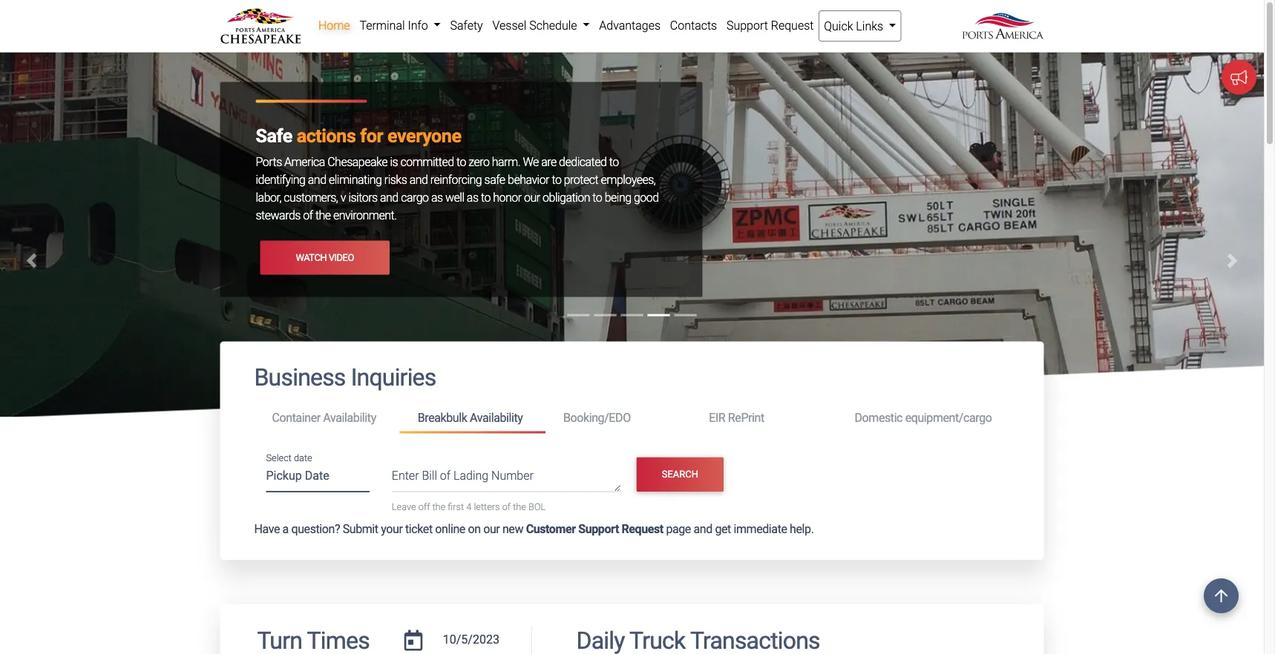 Task type: describe. For each thing, give the bounding box(es) containing it.
to down are
[[552, 173, 562, 187]]

help.
[[790, 522, 814, 536]]

quick links
[[824, 19, 886, 33]]

quick
[[824, 19, 853, 33]]

home
[[318, 18, 350, 32]]

vessel
[[493, 18, 527, 32]]

question?
[[291, 522, 340, 536]]

new
[[503, 522, 523, 536]]

terminal info
[[360, 18, 431, 32]]

domestic equipment/cargo
[[855, 411, 992, 425]]

video
[[329, 252, 354, 263]]

watch video
[[296, 252, 354, 263]]

links
[[856, 19, 884, 33]]

and up customers,
[[308, 173, 326, 187]]

leave off the first 4 letters of the bol
[[392, 502, 546, 513]]

2 horizontal spatial the
[[513, 502, 526, 513]]

container availability link
[[254, 404, 400, 432]]

customer
[[526, 522, 576, 536]]

on
[[468, 522, 481, 536]]

support inside business inquiries main content
[[579, 522, 619, 536]]

vessel schedule link
[[488, 10, 595, 40]]

first
[[448, 502, 464, 513]]

enter
[[392, 469, 419, 483]]

zero
[[469, 155, 490, 169]]

contacts link
[[666, 10, 722, 40]]

date
[[294, 453, 312, 464]]

our inside business inquiries main content
[[483, 522, 500, 536]]

safe
[[484, 173, 505, 187]]

support request
[[727, 18, 814, 32]]

inquiries
[[351, 364, 436, 392]]

ports america chesapeake is committed to zero harm. we are dedicated to identifying and                         eliminating risks and reinforcing safe behavior to protect employees, labor, customers, v                         isitors and cargo as well as to honor our obligation to being good stewards of the environment.
[[256, 155, 659, 223]]

0 vertical spatial support
[[727, 18, 768, 32]]

eir reprint
[[709, 411, 765, 425]]

domestic equipment/cargo link
[[837, 404, 1010, 432]]

safety
[[450, 18, 483, 32]]

advantages
[[599, 18, 661, 32]]

booking/edo link
[[546, 404, 691, 432]]

environment.
[[333, 209, 397, 223]]

safe actions for everyone
[[256, 125, 461, 147]]

to down safe
[[481, 191, 491, 205]]

watch
[[296, 252, 327, 263]]

1 vertical spatial of
[[440, 469, 451, 483]]

search
[[662, 469, 699, 480]]

labor,
[[256, 191, 281, 205]]

reinforcing
[[430, 173, 482, 187]]

to up employees,
[[609, 155, 619, 169]]

business inquiries main content
[[209, 342, 1055, 655]]

to left the being
[[593, 191, 602, 205]]

safety link
[[446, 10, 488, 40]]

immediate
[[734, 522, 787, 536]]

cargo
[[401, 191, 429, 205]]

container
[[272, 411, 321, 425]]

business inquiries
[[254, 364, 436, 392]]

have a question? submit your ticket online on our new customer support request page and get immediate help.
[[254, 522, 814, 536]]

bill
[[422, 469, 437, 483]]

and down risks
[[380, 191, 399, 205]]

number
[[492, 469, 534, 483]]

submit
[[343, 522, 378, 536]]

bol
[[529, 502, 546, 513]]

calendar day image
[[405, 630, 423, 651]]

availability for container availability
[[323, 411, 376, 425]]

2 as from the left
[[467, 191, 479, 205]]

breakbulk
[[418, 411, 467, 425]]

our inside ports america chesapeake is committed to zero harm. we are dedicated to identifying and                         eliminating risks and reinforcing safe behavior to protect employees, labor, customers, v                         isitors and cargo as well as to honor our obligation to being good stewards of the environment.
[[524, 191, 540, 205]]

safe
[[256, 125, 292, 147]]

we
[[523, 155, 539, 169]]

container availability
[[272, 411, 376, 425]]

breakbulk availability link
[[400, 404, 546, 434]]

is
[[390, 155, 398, 169]]

the inside ports america chesapeake is committed to zero harm. we are dedicated to identifying and                         eliminating risks and reinforcing safe behavior to protect employees, labor, customers, v                         isitors and cargo as well as to honor our obligation to being good stewards of the environment.
[[315, 209, 331, 223]]

isitors
[[349, 191, 378, 205]]

Select date text field
[[266, 464, 370, 493]]

select
[[266, 453, 292, 464]]

terminal info link
[[355, 10, 446, 40]]

booking/edo
[[563, 411, 631, 425]]

off
[[419, 502, 430, 513]]

search button
[[637, 458, 724, 492]]

schedule
[[530, 18, 577, 32]]

committed
[[401, 155, 454, 169]]

your
[[381, 522, 403, 536]]

protect
[[564, 173, 598, 187]]



Task type: locate. For each thing, give the bounding box(es) containing it.
select date
[[266, 453, 312, 464]]

1 vertical spatial support
[[579, 522, 619, 536]]

and up cargo at the left top of page
[[410, 173, 428, 187]]

page
[[666, 522, 691, 536]]

our down behavior
[[524, 191, 540, 205]]

0 horizontal spatial support
[[579, 522, 619, 536]]

1 vertical spatial request
[[622, 522, 664, 536]]

a
[[283, 522, 289, 536]]

vessel schedule
[[493, 18, 580, 32]]

well
[[445, 191, 464, 205]]

everyone
[[388, 125, 461, 147]]

for
[[360, 125, 383, 147]]

Enter Bill of Lading Number text field
[[392, 467, 621, 493]]

business
[[254, 364, 346, 392]]

the down customers,
[[315, 209, 331, 223]]

chesapeake
[[328, 155, 388, 169]]

as right well
[[467, 191, 479, 205]]

support request link
[[722, 10, 819, 40]]

actions
[[297, 125, 356, 147]]

being
[[605, 191, 632, 205]]

1 horizontal spatial the
[[432, 502, 446, 513]]

are
[[541, 155, 557, 169]]

info
[[408, 18, 428, 32]]

1 horizontal spatial request
[[771, 18, 814, 32]]

to left zero
[[457, 155, 466, 169]]

availability for breakbulk availability
[[470, 411, 523, 425]]

reprint
[[728, 411, 765, 425]]

terminal
[[360, 18, 405, 32]]

good
[[634, 191, 659, 205]]

home link
[[314, 10, 355, 40]]

of down customers,
[[303, 209, 313, 223]]

None text field
[[434, 627, 508, 655]]

customers,
[[284, 191, 338, 205]]

request inside business inquiries main content
[[622, 522, 664, 536]]

v
[[341, 191, 346, 205]]

harm.
[[492, 155, 520, 169]]

0 horizontal spatial as
[[431, 191, 443, 205]]

4
[[466, 502, 472, 513]]

honor
[[493, 191, 522, 205]]

eir
[[709, 411, 726, 425]]

online
[[435, 522, 465, 536]]

support
[[727, 18, 768, 32], [579, 522, 619, 536]]

0 horizontal spatial of
[[303, 209, 313, 223]]

of inside ports america chesapeake is committed to zero harm. we are dedicated to identifying and                         eliminating risks and reinforcing safe behavior to protect employees, labor, customers, v                         isitors and cargo as well as to honor our obligation to being good stewards of the environment.
[[303, 209, 313, 223]]

risks
[[384, 173, 407, 187]]

our
[[524, 191, 540, 205], [483, 522, 500, 536]]

eliminating
[[329, 173, 382, 187]]

1 vertical spatial our
[[483, 522, 500, 536]]

2 vertical spatial of
[[502, 502, 511, 513]]

breakbulk availability
[[418, 411, 523, 425]]

1 horizontal spatial as
[[467, 191, 479, 205]]

1 horizontal spatial of
[[440, 469, 451, 483]]

equipment/cargo
[[906, 411, 992, 425]]

safety image
[[0, 52, 1264, 598]]

leave
[[392, 502, 416, 513]]

availability down business inquiries
[[323, 411, 376, 425]]

get
[[715, 522, 731, 536]]

america
[[284, 155, 325, 169]]

of
[[303, 209, 313, 223], [440, 469, 451, 483], [502, 502, 511, 513]]

as left well
[[431, 191, 443, 205]]

behavior
[[508, 173, 549, 187]]

support right customer
[[579, 522, 619, 536]]

availability right breakbulk
[[470, 411, 523, 425]]

1 horizontal spatial availability
[[470, 411, 523, 425]]

our right on
[[483, 522, 500, 536]]

the left bol
[[513, 502, 526, 513]]

2 availability from the left
[[470, 411, 523, 425]]

0 horizontal spatial request
[[622, 522, 664, 536]]

identifying
[[256, 173, 305, 187]]

employees,
[[601, 173, 656, 187]]

eir reprint link
[[691, 404, 837, 432]]

availability
[[323, 411, 376, 425], [470, 411, 523, 425]]

quick links link
[[819, 10, 902, 42]]

of right bill at the bottom of the page
[[440, 469, 451, 483]]

0 vertical spatial our
[[524, 191, 540, 205]]

contacts
[[670, 18, 717, 32]]

0 vertical spatial of
[[303, 209, 313, 223]]

0 horizontal spatial our
[[483, 522, 500, 536]]

ports
[[256, 155, 282, 169]]

0 vertical spatial request
[[771, 18, 814, 32]]

1 horizontal spatial our
[[524, 191, 540, 205]]

advantages link
[[595, 10, 666, 40]]

have
[[254, 522, 280, 536]]

request left page
[[622, 522, 664, 536]]

and left get
[[694, 522, 713, 536]]

lading
[[454, 469, 489, 483]]

and
[[308, 173, 326, 187], [410, 173, 428, 187], [380, 191, 399, 205], [694, 522, 713, 536]]

of right the letters
[[502, 502, 511, 513]]

and inside business inquiries main content
[[694, 522, 713, 536]]

support right contacts link
[[727, 18, 768, 32]]

2 horizontal spatial of
[[502, 502, 511, 513]]

1 availability from the left
[[323, 411, 376, 425]]

0 horizontal spatial the
[[315, 209, 331, 223]]

letters
[[474, 502, 500, 513]]

the
[[315, 209, 331, 223], [432, 502, 446, 513], [513, 502, 526, 513]]

1 horizontal spatial support
[[727, 18, 768, 32]]

customer support request link
[[526, 522, 664, 536]]

domestic
[[855, 411, 903, 425]]

stewards
[[256, 209, 301, 223]]

1 as from the left
[[431, 191, 443, 205]]

request left quick
[[771, 18, 814, 32]]

ticket
[[405, 522, 433, 536]]

go to top image
[[1204, 579, 1239, 614]]

enter bill of lading number
[[392, 469, 534, 483]]

the right off
[[432, 502, 446, 513]]

0 horizontal spatial availability
[[323, 411, 376, 425]]



Task type: vqa. For each thing, say whether or not it's contained in the screenshot.
Container on the bottom of page
yes



